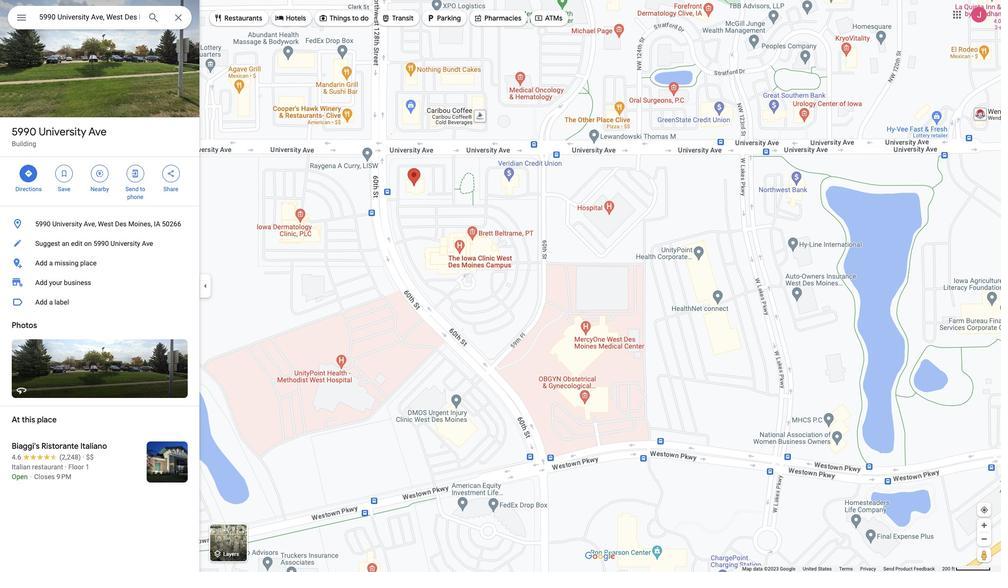 Task type: vqa. For each thing, say whether or not it's contained in the screenshot.


Task type: locate. For each thing, give the bounding box(es) containing it.
add a label button
[[0, 292, 200, 312]]

university inside button
[[52, 220, 82, 228]]

0 vertical spatial university
[[39, 125, 86, 139]]

0 vertical spatial add
[[35, 259, 47, 267]]

0 horizontal spatial ·
[[65, 463, 67, 471]]

google
[[780, 566, 796, 572]]

send inside send to phone
[[125, 186, 139, 193]]

send up phone
[[125, 186, 139, 193]]

footer
[[743, 566, 943, 572]]

 search field
[[8, 6, 192, 31]]


[[214, 13, 223, 23]]

terms button
[[840, 566, 853, 572]]

show street view coverage image
[[978, 548, 992, 562]]

moines,
[[128, 220, 152, 228]]

add down the suggest
[[35, 259, 47, 267]]

suggest an edit on 5990 university ave
[[35, 240, 153, 247]]

a left the missing
[[49, 259, 53, 267]]

·
[[83, 453, 84, 461], [65, 463, 67, 471]]

2 vertical spatial 5990
[[93, 240, 109, 247]]

university
[[39, 125, 86, 139], [52, 220, 82, 228], [111, 240, 140, 247]]


[[131, 168, 140, 179]]

5990 right on
[[93, 240, 109, 247]]

a for label
[[49, 298, 53, 306]]

university up the 
[[39, 125, 86, 139]]

1 horizontal spatial ave
[[142, 240, 153, 247]]

$$
[[86, 453, 94, 461]]

closes
[[34, 473, 55, 481]]

privacy button
[[861, 566, 877, 572]]

to inside  things to do
[[352, 14, 359, 22]]

 hotels
[[275, 13, 306, 23]]

1 vertical spatial university
[[52, 220, 82, 228]]

send for send to phone
[[125, 186, 139, 193]]

5990 up "building"
[[12, 125, 36, 139]]

a inside "button"
[[49, 259, 53, 267]]

add a missing place
[[35, 259, 97, 267]]

2 vertical spatial add
[[35, 298, 47, 306]]

5990 for ave,
[[35, 220, 51, 228]]

9 pm
[[57, 473, 72, 481]]

directions
[[15, 186, 42, 193]]

1 vertical spatial 5990
[[35, 220, 51, 228]]

0 vertical spatial a
[[49, 259, 53, 267]]


[[16, 11, 27, 24]]

a left label
[[49, 298, 53, 306]]

google account: james peterson  
(james.peterson1902@gmail.com) image
[[972, 7, 987, 22]]

50266
[[162, 220, 181, 228]]

place inside "button"
[[80, 259, 97, 267]]

· $$
[[83, 453, 94, 461]]

5990 up the suggest
[[35, 220, 51, 228]]

0 horizontal spatial ave
[[89, 125, 107, 139]]

university up an
[[52, 220, 82, 228]]

ave up 
[[89, 125, 107, 139]]

an
[[62, 240, 69, 247]]

a inside button
[[49, 298, 53, 306]]


[[427, 13, 435, 23]]

university down des
[[111, 240, 140, 247]]

0 vertical spatial to
[[352, 14, 359, 22]]

to
[[352, 14, 359, 22], [140, 186, 145, 193]]

footer inside google maps element
[[743, 566, 943, 572]]

add inside button
[[35, 298, 47, 306]]

3 add from the top
[[35, 298, 47, 306]]

1 a from the top
[[49, 259, 53, 267]]

0 horizontal spatial send
[[125, 186, 139, 193]]

price: moderate image
[[86, 453, 94, 461]]

restaurants
[[224, 14, 262, 22]]

send
[[125, 186, 139, 193], [884, 566, 895, 572]]

data
[[754, 566, 763, 572]]

2 a from the top
[[49, 298, 53, 306]]

1 vertical spatial to
[[140, 186, 145, 193]]

send product feedback button
[[884, 566, 935, 572]]

· up 9 pm
[[65, 463, 67, 471]]

add inside "button"
[[35, 259, 47, 267]]

0 horizontal spatial to
[[140, 186, 145, 193]]

1 add from the top
[[35, 259, 47, 267]]

1 horizontal spatial send
[[884, 566, 895, 572]]

2 vertical spatial university
[[111, 240, 140, 247]]


[[24, 168, 33, 179]]

place
[[80, 259, 97, 267], [37, 415, 57, 425]]

ave down "moines,"
[[142, 240, 153, 247]]

5990 inside 5990 university ave building
[[12, 125, 36, 139]]

ia
[[154, 220, 160, 228]]

product
[[896, 566, 913, 572]]

5990 inside button
[[35, 220, 51, 228]]

0 vertical spatial place
[[80, 259, 97, 267]]

google maps element
[[0, 0, 1002, 572]]

pharmacies
[[485, 14, 522, 22]]

transit
[[392, 14, 414, 22]]

atms
[[545, 14, 563, 22]]

5990
[[12, 125, 36, 139], [35, 220, 51, 228], [93, 240, 109, 247]]

(2,248)
[[59, 453, 81, 461]]

1 vertical spatial ·
[[65, 463, 67, 471]]

ristorante
[[41, 442, 79, 451]]

west
[[98, 220, 113, 228]]

at
[[12, 415, 20, 425]]

0 vertical spatial 5990
[[12, 125, 36, 139]]

1 horizontal spatial to
[[352, 14, 359, 22]]

footer containing map data ©2023 google
[[743, 566, 943, 572]]

phone
[[127, 194, 143, 201]]

5990 university ave building
[[12, 125, 107, 148]]

1 vertical spatial ave
[[142, 240, 153, 247]]

terms
[[840, 566, 853, 572]]

united states
[[803, 566, 832, 572]]

4.6 stars 2,248 reviews image
[[12, 452, 81, 462]]

layers
[[223, 551, 239, 558]]

2 add from the top
[[35, 279, 47, 287]]

do
[[361, 14, 369, 22]]

united
[[803, 566, 817, 572]]

a
[[49, 259, 53, 267], [49, 298, 53, 306]]

add left label
[[35, 298, 47, 306]]

suggest
[[35, 240, 60, 247]]

1 vertical spatial send
[[884, 566, 895, 572]]

to left the do
[[352, 14, 359, 22]]

actions for 5990 university ave region
[[0, 157, 200, 206]]

0 vertical spatial send
[[125, 186, 139, 193]]

edit
[[71, 240, 82, 247]]

label
[[55, 298, 69, 306]]

to up phone
[[140, 186, 145, 193]]

send inside button
[[884, 566, 895, 572]]


[[167, 168, 175, 179]]

ave,
[[84, 220, 96, 228]]

university inside button
[[111, 240, 140, 247]]

send left product on the bottom right of page
[[884, 566, 895, 572]]

place down on
[[80, 259, 97, 267]]

1 vertical spatial add
[[35, 279, 47, 287]]

1 horizontal spatial ·
[[83, 453, 84, 461]]

add left your
[[35, 279, 47, 287]]

united states button
[[803, 566, 832, 572]]

add for add a missing place
[[35, 259, 47, 267]]

this
[[22, 415, 35, 425]]

ave inside button
[[142, 240, 153, 247]]

show your location image
[[981, 506, 989, 515]]

0 vertical spatial ave
[[89, 125, 107, 139]]

add a label
[[35, 298, 69, 306]]


[[474, 13, 483, 23]]

None field
[[39, 11, 140, 23]]

place right this on the left of page
[[37, 415, 57, 425]]

add
[[35, 259, 47, 267], [35, 279, 47, 287], [35, 298, 47, 306]]

1 horizontal spatial place
[[80, 259, 97, 267]]

university inside 5990 university ave building
[[39, 125, 86, 139]]

map data ©2023 google
[[743, 566, 796, 572]]

collapse side panel image
[[200, 281, 211, 291]]

200
[[943, 566, 951, 572]]

add a missing place button
[[0, 253, 200, 273]]

ave
[[89, 125, 107, 139], [142, 240, 153, 247]]


[[382, 13, 390, 23]]

restaurant
[[32, 463, 63, 471]]

0 horizontal spatial place
[[37, 415, 57, 425]]

to inside send to phone
[[140, 186, 145, 193]]

 restaurants
[[214, 13, 262, 23]]

1 vertical spatial a
[[49, 298, 53, 306]]

· left price: moderate icon
[[83, 453, 84, 461]]



Task type: describe. For each thing, give the bounding box(es) containing it.
1 vertical spatial place
[[37, 415, 57, 425]]

save
[[58, 186, 70, 193]]

a for missing
[[49, 259, 53, 267]]

on
[[84, 240, 92, 247]]

add for add your business
[[35, 279, 47, 287]]

1
[[86, 463, 89, 471]]

5990 inside button
[[93, 240, 109, 247]]

des
[[115, 220, 127, 228]]

photos
[[12, 321, 37, 331]]

biaggi's ristorante italiano
[[12, 442, 107, 451]]

states
[[818, 566, 832, 572]]

5990 university ave main content
[[0, 0, 200, 572]]

add your business link
[[0, 273, 200, 292]]

parking
[[437, 14, 461, 22]]

 button
[[8, 6, 35, 31]]

hotels
[[286, 14, 306, 22]]


[[95, 168, 104, 179]]

5990 university ave, west des moines, ia 50266
[[35, 220, 181, 228]]


[[535, 13, 543, 23]]

ft
[[952, 566, 955, 572]]

italiano
[[80, 442, 107, 451]]

 transit
[[382, 13, 414, 23]]

5990 for ave
[[12, 125, 36, 139]]

ave inside 5990 university ave building
[[89, 125, 107, 139]]

italian
[[12, 463, 30, 471]]

0 vertical spatial ·
[[83, 453, 84, 461]]

suggest an edit on 5990 university ave button
[[0, 234, 200, 253]]

italian restaurant · floor 1 open ⋅ closes 9 pm
[[12, 463, 89, 481]]


[[275, 13, 284, 23]]

open
[[12, 473, 28, 481]]

add your business
[[35, 279, 91, 287]]

· inside italian restaurant · floor 1 open ⋅ closes 9 pm
[[65, 463, 67, 471]]

add for add a label
[[35, 298, 47, 306]]

200 ft
[[943, 566, 955, 572]]

zoom out image
[[981, 536, 988, 543]]

5990 University Ave, West Des Moines, IA 50266 field
[[8, 6, 192, 29]]

business
[[64, 279, 91, 287]]

nearby
[[91, 186, 109, 193]]

zoom in image
[[981, 522, 988, 529]]

map
[[743, 566, 752, 572]]


[[60, 168, 69, 179]]

 pharmacies
[[474, 13, 522, 23]]

floor
[[68, 463, 84, 471]]

©2023
[[764, 566, 779, 572]]


[[319, 13, 328, 23]]

at this place
[[12, 415, 57, 425]]

 parking
[[427, 13, 461, 23]]

200 ft button
[[943, 566, 991, 572]]

 things to do
[[319, 13, 369, 23]]

 atms
[[535, 13, 563, 23]]

missing
[[55, 259, 79, 267]]

biaggi's
[[12, 442, 40, 451]]

university for ave
[[39, 125, 86, 139]]

your
[[49, 279, 62, 287]]

send product feedback
[[884, 566, 935, 572]]

none field inside 5990 university ave, west des moines, ia 50266 field
[[39, 11, 140, 23]]

feedback
[[914, 566, 935, 572]]

send to phone
[[125, 186, 145, 201]]

5990 university ave, west des moines, ia 50266 button
[[0, 214, 200, 234]]

send for send product feedback
[[884, 566, 895, 572]]

share
[[163, 186, 178, 193]]

⋅
[[29, 473, 32, 481]]

things
[[330, 14, 351, 22]]

university for ave,
[[52, 220, 82, 228]]

4.6
[[12, 453, 21, 461]]

building
[[12, 140, 36, 148]]

privacy
[[861, 566, 877, 572]]



